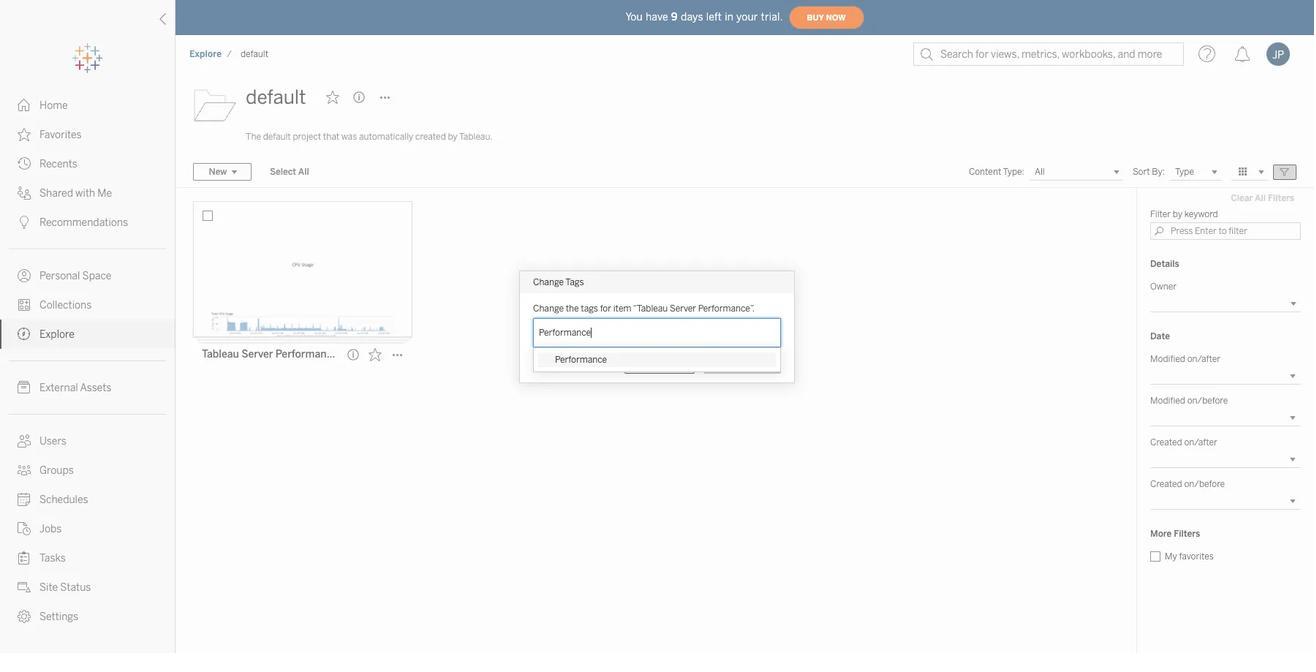 Task type: describe. For each thing, give the bounding box(es) containing it.
type:
[[1003, 167, 1024, 177]]

details
[[1150, 259, 1179, 269]]

external
[[39, 382, 78, 394]]

external assets link
[[0, 373, 175, 402]]

settings
[[39, 611, 78, 623]]

personal space
[[39, 270, 111, 282]]

explore /
[[189, 49, 232, 59]]

with
[[75, 187, 95, 200]]

1 vertical spatial by
[[1173, 209, 1182, 219]]

by text only_f5he34f image for collections
[[18, 298, 31, 312]]

left
[[706, 11, 722, 23]]

users link
[[0, 426, 175, 456]]

created
[[415, 132, 446, 142]]

save tags
[[722, 359, 763, 370]]

tableau server performance
[[202, 348, 338, 361]]

created for created on/before
[[1150, 479, 1182, 489]]

on/before for created on/before
[[1184, 479, 1225, 489]]

server inside change tags dialog
[[670, 303, 696, 313]]

by text only_f5he34f image for external assets
[[18, 381, 31, 394]]

external assets
[[39, 382, 111, 394]]

sort
[[1133, 167, 1150, 177]]

my
[[1165, 551, 1177, 562]]

by:
[[1152, 167, 1165, 177]]

recents link
[[0, 149, 175, 178]]

modified on/after
[[1150, 354, 1221, 364]]

sort by:
[[1133, 167, 1165, 177]]

new
[[209, 167, 227, 177]]

0 horizontal spatial by
[[448, 132, 458, 142]]

me
[[98, 187, 112, 200]]

cancel button
[[624, 356, 695, 373]]

clear all filters
[[1231, 193, 1294, 203]]

groups link
[[0, 456, 175, 485]]

on/after for created on/after
[[1184, 437, 1217, 448]]

by text only_f5he34f image for shared with me
[[18, 186, 31, 200]]

personal
[[39, 270, 80, 282]]

by text only_f5he34f image for site status
[[18, 581, 31, 594]]

save tags button
[[703, 356, 781, 373]]

new button
[[193, 163, 252, 181]]

clear all filters button
[[1224, 189, 1301, 207]]

all for select
[[298, 167, 309, 177]]

personal space link
[[0, 261, 175, 290]]

keyword
[[1184, 209, 1218, 219]]

the default project that was automatically created by tableau.
[[246, 132, 493, 142]]

now
[[826, 13, 846, 22]]

schedules
[[39, 494, 88, 506]]

shared
[[39, 187, 73, 200]]

created on/after
[[1150, 437, 1217, 448]]

days
[[681, 11, 703, 23]]

9
[[671, 11, 678, 23]]

have
[[646, 11, 668, 23]]

groups
[[39, 464, 74, 477]]

tags for save tags
[[744, 359, 763, 370]]

1 vertical spatial default
[[246, 86, 306, 109]]

change tags dialog
[[520, 271, 794, 382]]

by text only_f5he34f image for settings
[[18, 610, 31, 623]]

recommendations link
[[0, 208, 175, 237]]

all for clear
[[1255, 193, 1266, 203]]

created on/before
[[1150, 479, 1225, 489]]

buy
[[807, 13, 824, 22]]

tableau.
[[459, 132, 493, 142]]

was
[[341, 132, 357, 142]]

change for change the tags for item "tableau server performance".
[[533, 303, 564, 313]]

main navigation. press the up and down arrow keys to access links. element
[[0, 91, 175, 631]]

shared with me
[[39, 187, 112, 200]]

trial.
[[761, 11, 783, 23]]

home
[[39, 99, 68, 112]]

tags for change tags
[[566, 277, 584, 287]]

by text only_f5he34f image for personal space
[[18, 269, 31, 282]]

created for created on/after
[[1150, 437, 1182, 448]]

save
[[722, 359, 742, 370]]

collections link
[[0, 290, 175, 320]]

Filter by keyword text field
[[1150, 222, 1301, 240]]

schedules link
[[0, 485, 175, 514]]

project image
[[193, 83, 237, 127]]

jobs
[[39, 523, 62, 535]]

shared with me link
[[0, 178, 175, 208]]

by text only_f5he34f image for recommendations
[[18, 216, 31, 229]]

clear
[[1231, 193, 1253, 203]]

by text only_f5he34f image for schedules
[[18, 493, 31, 506]]

modified on/before
[[1150, 396, 1228, 406]]

owner
[[1150, 282, 1177, 292]]

favorites
[[1179, 551, 1214, 562]]

content type:
[[969, 167, 1024, 177]]

filter
[[1150, 209, 1171, 219]]

that
[[323, 132, 339, 142]]

for
[[600, 303, 611, 313]]

"tableau
[[633, 303, 668, 313]]

by text only_f5he34f image for explore
[[18, 328, 31, 341]]

jobs link
[[0, 514, 175, 543]]



Task type: vqa. For each thing, say whether or not it's contained in the screenshot.
Settings
yes



Task type: locate. For each thing, give the bounding box(es) containing it.
by right the filter
[[1173, 209, 1182, 219]]

collections
[[39, 299, 92, 312]]

0 vertical spatial created
[[1150, 437, 1182, 448]]

modified for modified on/before
[[1150, 396, 1185, 406]]

modified
[[1150, 354, 1185, 364], [1150, 396, 1185, 406]]

performance".
[[698, 303, 755, 313]]

filters inside button
[[1268, 193, 1294, 203]]

2 by text only_f5he34f image from the top
[[18, 186, 31, 200]]

server
[[670, 303, 696, 313], [241, 348, 273, 361]]

by text only_f5he34f image left 'users'
[[18, 434, 31, 448]]

date
[[1150, 331, 1170, 342]]

by text only_f5he34f image for users
[[18, 434, 31, 448]]

by text only_f5he34f image inside home link
[[18, 99, 31, 112]]

select
[[270, 167, 296, 177]]

0 vertical spatial filters
[[1268, 193, 1294, 203]]

1 vertical spatial tags
[[744, 359, 763, 370]]

filters up the my favorites
[[1174, 529, 1200, 539]]

2 created from the top
[[1150, 479, 1182, 489]]

0 vertical spatial on/after
[[1187, 354, 1221, 364]]

default
[[241, 49, 268, 59], [246, 86, 306, 109], [263, 132, 291, 142]]

item
[[613, 303, 631, 313]]

assets
[[80, 382, 111, 394]]

by text only_f5he34f image inside schedules link
[[18, 493, 31, 506]]

explore left "/" in the top of the page
[[189, 49, 222, 59]]

4 by text only_f5he34f image from the top
[[18, 381, 31, 394]]

5 by text only_f5he34f image from the top
[[18, 298, 31, 312]]

4 by text only_f5he34f image from the top
[[18, 269, 31, 282]]

by text only_f5he34f image
[[18, 157, 31, 170], [18, 186, 31, 200], [18, 328, 31, 341], [18, 381, 31, 394], [18, 493, 31, 506], [18, 551, 31, 565], [18, 581, 31, 594], [18, 610, 31, 623]]

1 vertical spatial created
[[1150, 479, 1182, 489]]

buy now
[[807, 13, 846, 22]]

by text only_f5he34f image left home at the left of the page
[[18, 99, 31, 112]]

0 vertical spatial modified
[[1150, 354, 1185, 364]]

1 by text only_f5he34f image from the top
[[18, 99, 31, 112]]

on/before for modified on/before
[[1187, 396, 1228, 406]]

1 change from the top
[[533, 277, 564, 287]]

explore inside main navigation. press the up and down arrow keys to access links. element
[[39, 328, 74, 341]]

6 by text only_f5he34f image from the top
[[18, 434, 31, 448]]

3 by text only_f5he34f image from the top
[[18, 216, 31, 229]]

select all button
[[260, 163, 319, 181]]

explore down collections
[[39, 328, 74, 341]]

0 vertical spatial by
[[448, 132, 458, 142]]

server right "tableau
[[670, 303, 696, 313]]

explore for explore /
[[189, 49, 222, 59]]

default right the on the left of page
[[263, 132, 291, 142]]

by text only_f5he34f image left groups
[[18, 464, 31, 477]]

8 by text only_f5he34f image from the top
[[18, 610, 31, 623]]

change left the
[[533, 303, 564, 313]]

7 by text only_f5he34f image from the top
[[18, 581, 31, 594]]

explore for explore
[[39, 328, 74, 341]]

change the tags for item "tableau server performance".
[[533, 303, 755, 313]]

by text only_f5he34f image inside tasks link
[[18, 551, 31, 565]]

1 horizontal spatial performance
[[555, 354, 607, 365]]

modified up created on/after
[[1150, 396, 1185, 406]]

0 horizontal spatial explore
[[39, 328, 74, 341]]

automatically
[[359, 132, 413, 142]]

0 vertical spatial tags
[[566, 277, 584, 287]]

by text only_f5he34f image inside favorites 'link'
[[18, 128, 31, 141]]

buy now button
[[789, 6, 864, 29]]

1 by text only_f5he34f image from the top
[[18, 157, 31, 170]]

by text only_f5he34f image left the favorites
[[18, 128, 31, 141]]

by text only_f5he34f image for recents
[[18, 157, 31, 170]]

select all
[[270, 167, 309, 177]]

you have 9 days left in your trial.
[[626, 11, 783, 23]]

on/after for modified on/after
[[1187, 354, 1221, 364]]

favorites link
[[0, 120, 175, 149]]

0 vertical spatial all
[[298, 167, 309, 177]]

site
[[39, 581, 58, 594]]

in
[[725, 11, 734, 23]]

on/before down modified on/after at the bottom of the page
[[1187, 396, 1228, 406]]

by text only_f5he34f image left collections
[[18, 298, 31, 312]]

change
[[533, 277, 564, 287], [533, 303, 564, 313]]

default up the on the left of page
[[246, 86, 306, 109]]

default element
[[236, 49, 273, 59]]

by text only_f5he34f image for home
[[18, 99, 31, 112]]

users
[[39, 435, 66, 448]]

you
[[626, 11, 643, 23]]

by text only_f5he34f image for jobs
[[18, 522, 31, 535]]

space
[[82, 270, 111, 282]]

more
[[1150, 529, 1172, 539]]

2 by text only_f5he34f image from the top
[[18, 128, 31, 141]]

1 vertical spatial on/before
[[1184, 479, 1225, 489]]

0 horizontal spatial performance
[[276, 348, 338, 361]]

0 horizontal spatial filters
[[1174, 529, 1200, 539]]

1 horizontal spatial server
[[670, 303, 696, 313]]

site status link
[[0, 573, 175, 602]]

my favorites
[[1165, 551, 1214, 562]]

created
[[1150, 437, 1182, 448], [1150, 479, 1182, 489]]

1 vertical spatial filters
[[1174, 529, 1200, 539]]

1 vertical spatial server
[[241, 348, 273, 361]]

by text only_f5he34f image inside 'users' link
[[18, 434, 31, 448]]

by text only_f5he34f image inside personal space "link"
[[18, 269, 31, 282]]

your
[[736, 11, 758, 23]]

5 by text only_f5he34f image from the top
[[18, 493, 31, 506]]

site status
[[39, 581, 91, 594]]

by text only_f5he34f image inside recommendations link
[[18, 216, 31, 229]]

by text only_f5he34f image inside shared with me link
[[18, 186, 31, 200]]

8 by text only_f5he34f image from the top
[[18, 522, 31, 535]]

explore
[[189, 49, 222, 59], [39, 328, 74, 341]]

on/after up modified on/before on the bottom
[[1187, 354, 1221, 364]]

0 vertical spatial explore
[[189, 49, 222, 59]]

created up the created on/before
[[1150, 437, 1182, 448]]

0 vertical spatial on/before
[[1187, 396, 1228, 406]]

by text only_f5he34f image left personal
[[18, 269, 31, 282]]

home link
[[0, 91, 175, 120]]

0 horizontal spatial tags
[[566, 277, 584, 287]]

tags inside button
[[744, 359, 763, 370]]

by text only_f5he34f image inside groups link
[[18, 464, 31, 477]]

by text only_f5he34f image inside collections link
[[18, 298, 31, 312]]

settings link
[[0, 602, 175, 631]]

tags up the
[[566, 277, 584, 287]]

7 by text only_f5he34f image from the top
[[18, 464, 31, 477]]

filters
[[1268, 193, 1294, 203], [1174, 529, 1200, 539]]

0 vertical spatial explore link
[[189, 48, 222, 60]]

on/before down created on/after
[[1184, 479, 1225, 489]]

project
[[293, 132, 321, 142]]

by text only_f5he34f image inside the external assets link
[[18, 381, 31, 394]]

tasks
[[39, 552, 66, 565]]

6 by text only_f5he34f image from the top
[[18, 551, 31, 565]]

1 vertical spatial on/after
[[1184, 437, 1217, 448]]

on/after down modified on/before on the bottom
[[1184, 437, 1217, 448]]

by text only_f5he34f image inside "site status" link
[[18, 581, 31, 594]]

by text only_f5he34f image inside recents link
[[18, 157, 31, 170]]

all right select
[[298, 167, 309, 177]]

by text only_f5he34f image left jobs
[[18, 522, 31, 535]]

0 vertical spatial change
[[533, 277, 564, 287]]

1 vertical spatial explore link
[[0, 320, 175, 349]]

/
[[227, 49, 232, 59]]

created down created on/after
[[1150, 479, 1182, 489]]

1 created from the top
[[1150, 437, 1182, 448]]

2 modified from the top
[[1150, 396, 1185, 406]]

by text only_f5he34f image for groups
[[18, 464, 31, 477]]

change tags
[[533, 277, 584, 287]]

favorites
[[39, 129, 82, 141]]

by text only_f5he34f image inside settings link
[[18, 610, 31, 623]]

3 by text only_f5he34f image from the top
[[18, 328, 31, 341]]

1 horizontal spatial by
[[1173, 209, 1182, 219]]

the
[[566, 303, 579, 313]]

explore link left "/" in the top of the page
[[189, 48, 222, 60]]

explore link
[[189, 48, 222, 60], [0, 320, 175, 349]]

0 vertical spatial server
[[670, 303, 696, 313]]

more filters
[[1150, 529, 1200, 539]]

modified down date
[[1150, 354, 1185, 364]]

performance list box
[[533, 347, 781, 372]]

change for change tags
[[533, 277, 564, 287]]

1 horizontal spatial all
[[1255, 193, 1266, 203]]

tags right the save
[[744, 359, 763, 370]]

0 horizontal spatial explore link
[[0, 320, 175, 349]]

by text only_f5he34f image inside jobs link
[[18, 522, 31, 535]]

2 change from the top
[[533, 303, 564, 313]]

change up change the tags for item "tableau server performance". "text field"
[[533, 277, 564, 287]]

0 horizontal spatial server
[[241, 348, 273, 361]]

default right "/" in the top of the page
[[241, 49, 268, 59]]

1 modified from the top
[[1150, 354, 1185, 364]]

1 horizontal spatial tags
[[744, 359, 763, 370]]

modified for modified on/after
[[1150, 354, 1185, 364]]

server right tableau at the bottom left of page
[[241, 348, 273, 361]]

1 vertical spatial all
[[1255, 193, 1266, 203]]

1 vertical spatial explore
[[39, 328, 74, 341]]

by right created
[[448, 132, 458, 142]]

2 vertical spatial default
[[263, 132, 291, 142]]

explore link down collections
[[0, 320, 175, 349]]

cancel
[[645, 359, 674, 370]]

1 vertical spatial modified
[[1150, 396, 1185, 406]]

performance inside list box
[[555, 354, 607, 365]]

tableau
[[202, 348, 239, 361]]

all
[[298, 167, 309, 177], [1255, 193, 1266, 203]]

1 horizontal spatial explore
[[189, 49, 222, 59]]

0 horizontal spatial all
[[298, 167, 309, 177]]

Change the tags for item "Tableau Server Performance". text field
[[539, 324, 592, 341]]

tags
[[581, 303, 598, 313]]

all right clear
[[1255, 193, 1266, 203]]

navigation panel element
[[0, 44, 175, 631]]

by
[[448, 132, 458, 142], [1173, 209, 1182, 219]]

content
[[969, 167, 1001, 177]]

status
[[60, 581, 91, 594]]

by text only_f5he34f image for favorites
[[18, 128, 31, 141]]

the
[[246, 132, 261, 142]]

by text only_f5he34f image left the "recommendations" at top left
[[18, 216, 31, 229]]

on/before
[[1187, 396, 1228, 406], [1184, 479, 1225, 489]]

recommendations
[[39, 216, 128, 229]]

tasks link
[[0, 543, 175, 573]]

on/after
[[1187, 354, 1221, 364], [1184, 437, 1217, 448]]

filters right clear
[[1268, 193, 1294, 203]]

1 horizontal spatial filters
[[1268, 193, 1294, 203]]

1 vertical spatial change
[[533, 303, 564, 313]]

1 horizontal spatial explore link
[[189, 48, 222, 60]]

0 vertical spatial default
[[241, 49, 268, 59]]

by text only_f5he34f image
[[18, 99, 31, 112], [18, 128, 31, 141], [18, 216, 31, 229], [18, 269, 31, 282], [18, 298, 31, 312], [18, 434, 31, 448], [18, 464, 31, 477], [18, 522, 31, 535]]

by text only_f5he34f image for tasks
[[18, 551, 31, 565]]



